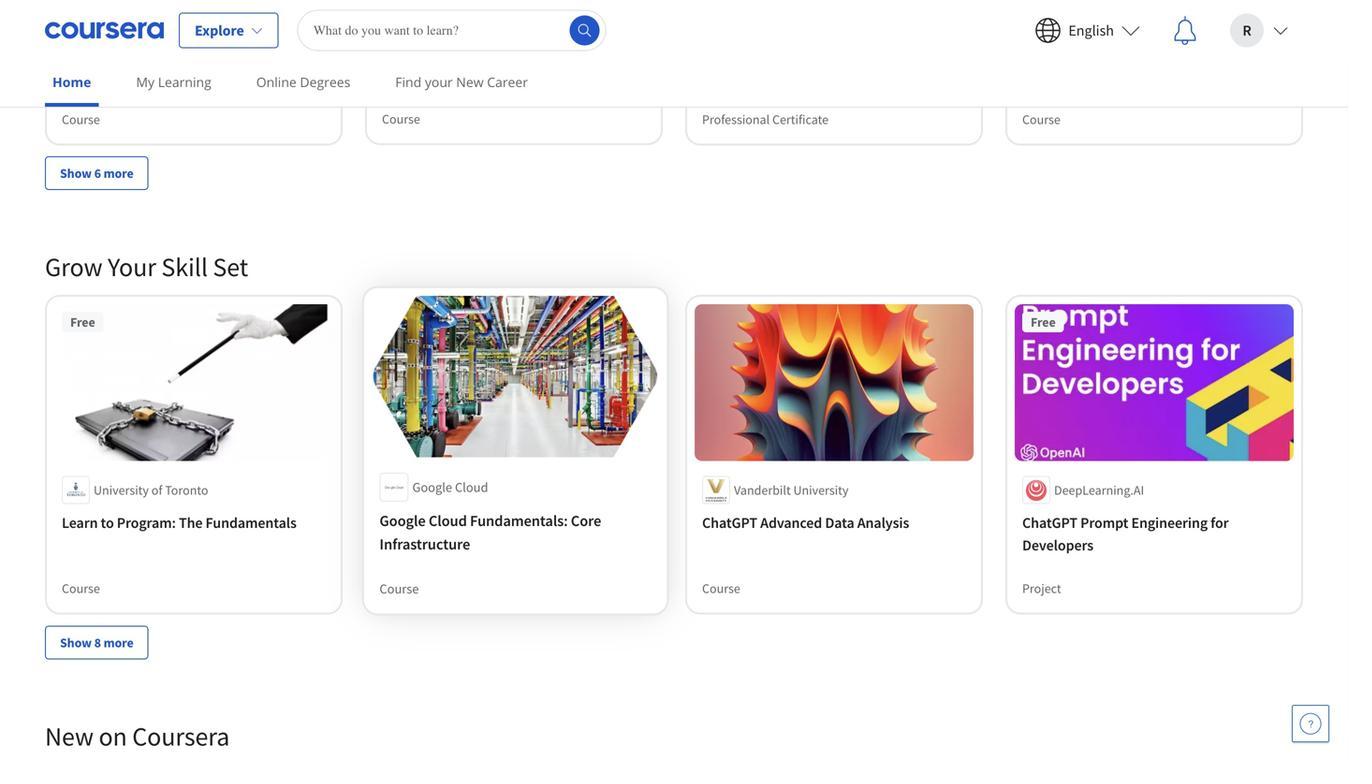 Task type: locate. For each thing, give the bounding box(es) containing it.
2 more from the top
[[104, 635, 134, 651]]

university up chatgpt advanced data analysis link
[[794, 482, 849, 499]]

new
[[456, 73, 484, 91], [45, 720, 94, 753]]

more right 8
[[104, 635, 134, 651]]

1 vertical spatial google
[[380, 512, 426, 531]]

of for to
[[151, 482, 162, 499]]

0 horizontal spatial meta
[[94, 12, 120, 29]]

google inside "google cloud fundamentals: core infrastructure"
[[380, 512, 426, 531]]

advanced up home
[[62, 44, 124, 63]]

0 vertical spatial advanced
[[62, 44, 124, 63]]

2 chatgpt from the left
[[1023, 514, 1078, 533]]

2 horizontal spatial university
[[1055, 12, 1110, 29]]

infrastructure
[[380, 535, 470, 554]]

of left michigan
[[1113, 12, 1123, 29]]

0 horizontal spatial to
[[101, 514, 114, 533]]

1 vertical spatial show
[[60, 635, 92, 651]]

1 vertical spatial to
[[101, 514, 114, 533]]

professional
[[703, 110, 770, 127]]

explore
[[195, 21, 244, 40]]

free for chatgpt
[[1031, 314, 1056, 331]]

1 free from the left
[[70, 314, 95, 331]]

show inside button
[[60, 635, 92, 651]]

0 vertical spatial cloud
[[455, 479, 489, 496]]

0 horizontal spatial of
[[151, 482, 162, 499]]

show left 6
[[60, 165, 92, 182]]

more
[[104, 165, 134, 182], [104, 635, 134, 651]]

introduction
[[382, 44, 462, 63]]

essential
[[1174, 44, 1231, 63]]

chatgpt prompt engineering for developers
[[1023, 514, 1229, 555]]

advanced react link
[[62, 42, 326, 65]]

vanderbilt university
[[734, 482, 849, 499]]

professional certificate
[[703, 110, 829, 127]]

1 show from the top
[[60, 165, 92, 182]]

2 free from the left
[[1031, 314, 1056, 331]]

1 vertical spatial more
[[104, 635, 134, 651]]

to left front-
[[465, 44, 478, 63]]

grow your skill set
[[45, 250, 248, 283]]

chatgpt down vanderbilt
[[703, 514, 758, 533]]

1 chatgpt from the left
[[703, 514, 758, 533]]

1 meta from the left
[[94, 12, 120, 29]]

0 horizontal spatial chatgpt
[[703, 514, 758, 533]]

chatgpt advanced data analysis link
[[703, 512, 967, 534]]

advanced inside the grow your skill set collection element
[[761, 514, 823, 533]]

1 horizontal spatial of
[[1113, 12, 1123, 29]]

your
[[108, 250, 156, 283]]

google cloud
[[413, 479, 489, 496]]

show
[[60, 165, 92, 182], [60, 635, 92, 651]]

explore button
[[179, 13, 279, 48]]

advanced react
[[62, 44, 162, 63]]

google
[[413, 479, 452, 496], [380, 512, 426, 531]]

0 vertical spatial to
[[465, 44, 478, 63]]

more inside button
[[104, 635, 134, 651]]

deeplearning.ai
[[1055, 482, 1145, 499]]

introduction to front-end development link
[[382, 42, 646, 65]]

r button
[[1216, 0, 1304, 60]]

1 vertical spatial of
[[151, 482, 162, 499]]

show left 8
[[60, 635, 92, 651]]

core
[[571, 512, 602, 531]]

university for to
[[94, 482, 149, 499]]

more inside "button"
[[104, 165, 134, 182]]

chatgpt up developers
[[1023, 514, 1078, 533]]

cloud inside "google cloud fundamentals: core infrastructure"
[[429, 512, 467, 531]]

prompt
[[1081, 514, 1129, 533]]

find
[[396, 73, 422, 91]]

meta up advanced react
[[94, 12, 120, 29]]

0 horizontal spatial advanced
[[62, 44, 124, 63]]

of inside recently viewed courses and specializations collection element
[[1113, 12, 1123, 29]]

1 vertical spatial advanced
[[761, 514, 823, 533]]

1 horizontal spatial meta
[[414, 12, 441, 29]]

new left on
[[45, 720, 94, 753]]

meta up introduction
[[414, 12, 441, 29]]

grow
[[45, 250, 103, 283]]

english
[[1069, 21, 1115, 40]]

google cloud fundamentals: core infrastructure link
[[380, 510, 652, 556]]

more right 6
[[104, 165, 134, 182]]

program:
[[117, 514, 176, 533]]

skill
[[161, 250, 208, 283]]

to inside recently viewed courses and specializations collection element
[[465, 44, 478, 63]]

meta
[[94, 12, 120, 29], [414, 12, 441, 29]]

chatgpt inside the chatgpt prompt engineering for developers
[[1023, 514, 1078, 533]]

0 vertical spatial show
[[60, 165, 92, 182]]

to right learn
[[101, 514, 114, 533]]

0 vertical spatial of
[[1113, 12, 1123, 29]]

1 horizontal spatial university
[[794, 482, 849, 499]]

chatgpt
[[703, 514, 758, 533], [1023, 514, 1078, 533]]

career
[[487, 73, 528, 91]]

1 more from the top
[[104, 165, 134, 182]]

course for learn to program: the fundamentals
[[62, 580, 100, 597]]

project
[[1023, 580, 1062, 597]]

cloud for google cloud fundamentals: core infrastructure
[[429, 512, 467, 531]]

None search field
[[298, 10, 607, 51]]

advanced
[[62, 44, 124, 63], [761, 514, 823, 533]]

skills
[[1116, 66, 1150, 85]]

university up successful
[[1055, 12, 1110, 29]]

university of toronto
[[94, 482, 208, 499]]

cloud
[[455, 479, 489, 496], [429, 512, 467, 531]]

0 vertical spatial google
[[413, 479, 452, 496]]

1 horizontal spatial advanced
[[761, 514, 823, 533]]

course for google cloud fundamentals: core infrastructure
[[380, 580, 419, 598]]

new right your
[[456, 73, 484, 91]]

0 vertical spatial new
[[456, 73, 484, 91]]

cloud up "google cloud fundamentals: core infrastructure"
[[455, 479, 489, 496]]

r
[[1243, 21, 1252, 40]]

to
[[465, 44, 478, 63], [101, 514, 114, 533]]

1 vertical spatial cloud
[[429, 512, 467, 531]]

to for learn
[[101, 514, 114, 533]]

university up program:
[[94, 482, 149, 499]]

cloud up infrastructure
[[429, 512, 467, 531]]

and
[[1089, 66, 1113, 85]]

course
[[62, 110, 100, 127], [382, 110, 420, 127], [1023, 110, 1061, 127], [380, 580, 419, 598], [62, 580, 100, 597], [703, 580, 741, 597]]

fundamentals:
[[470, 512, 568, 531]]

of left toronto on the left
[[151, 482, 162, 499]]

online
[[256, 73, 297, 91]]

0 horizontal spatial university
[[94, 482, 149, 499]]

0 horizontal spatial free
[[70, 314, 95, 331]]

analysis
[[858, 514, 910, 533]]

home
[[52, 73, 91, 91]]

to inside the grow your skill set collection element
[[101, 514, 114, 533]]

react
[[127, 44, 162, 63]]

1 horizontal spatial to
[[465, 44, 478, 63]]

university
[[1055, 12, 1110, 29], [94, 482, 149, 499], [794, 482, 849, 499]]

1 horizontal spatial chatgpt
[[1023, 514, 1078, 533]]

more for show 8 more
[[104, 635, 134, 651]]

google cloud fundamentals: core infrastructure
[[380, 512, 602, 554]]

advanced down vanderbilt university
[[761, 514, 823, 533]]

2 show from the top
[[60, 635, 92, 651]]

engineering
[[1132, 514, 1208, 533]]

michigan
[[1126, 12, 1175, 29]]

show inside "button"
[[60, 165, 92, 182]]

help center image
[[1300, 713, 1323, 735]]

university inside recently viewed courses and specializations collection element
[[1055, 12, 1110, 29]]

learning
[[158, 73, 211, 91]]

free
[[70, 314, 95, 331], [1031, 314, 1056, 331]]

1 horizontal spatial free
[[1031, 314, 1056, 331]]

1 vertical spatial new
[[45, 720, 94, 753]]

of
[[1113, 12, 1123, 29], [151, 482, 162, 499]]

university of michigan
[[1055, 12, 1175, 29]]

0 vertical spatial more
[[104, 165, 134, 182]]

degrees
[[300, 73, 351, 91]]

1 horizontal spatial new
[[456, 73, 484, 91]]

successful negotiation: essential strategies and skills link
[[1023, 42, 1287, 87]]

2 meta from the left
[[414, 12, 441, 29]]

of inside the grow your skill set collection element
[[151, 482, 162, 499]]



Task type: describe. For each thing, give the bounding box(es) containing it.
chatgpt advanced data analysis
[[703, 514, 910, 533]]

learn to program: the fundamentals link
[[62, 512, 326, 534]]

chatgpt for chatgpt advanced data analysis
[[703, 514, 758, 533]]

google for google cloud
[[413, 479, 452, 496]]

6
[[94, 165, 101, 182]]

0 horizontal spatial new
[[45, 720, 94, 753]]

meta for introduction
[[414, 12, 441, 29]]

end
[[520, 44, 545, 63]]

show 6 more button
[[45, 156, 149, 190]]

find your new career
[[396, 73, 528, 91]]

learn
[[62, 514, 98, 533]]

chatgpt prompt engineering for developers link
[[1023, 512, 1287, 557]]

home link
[[45, 61, 99, 107]]

8
[[94, 635, 101, 651]]

course for successful negotiation: essential strategies and skills
[[1023, 110, 1061, 127]]

your
[[425, 73, 453, 91]]

free for learn
[[70, 314, 95, 331]]

negotiation:
[[1092, 44, 1171, 63]]

meta for advanced
[[94, 12, 120, 29]]

toronto
[[165, 482, 208, 499]]

course for chatgpt advanced data analysis
[[703, 580, 741, 597]]

my learning
[[136, 73, 211, 91]]

successful negotiation: essential strategies and skills
[[1023, 44, 1231, 85]]

new on coursera
[[45, 720, 230, 753]]

cloud for google cloud
[[455, 479, 489, 496]]

introduction to front-end development
[[382, 44, 633, 63]]

show for show 6 more
[[60, 165, 92, 182]]

my learning link
[[129, 61, 219, 103]]

chatgpt for chatgpt prompt engineering for developers
[[1023, 514, 1078, 533]]

developers
[[1023, 536, 1094, 555]]

fundamentals
[[206, 514, 297, 533]]

vanderbilt
[[734, 482, 791, 499]]

on
[[99, 720, 127, 753]]

course for introduction to front-end development
[[382, 110, 420, 127]]

coursera
[[132, 720, 230, 753]]

university for negotiation:
[[1055, 12, 1110, 29]]

development
[[547, 44, 633, 63]]

course for advanced react
[[62, 110, 100, 127]]

to for introduction
[[465, 44, 478, 63]]

show 6 more
[[60, 165, 134, 182]]

advanced inside recently viewed courses and specializations collection element
[[62, 44, 124, 63]]

recently viewed courses and specializations collection element
[[34, 0, 1315, 220]]

coursera image
[[45, 15, 164, 45]]

certificate
[[773, 110, 829, 127]]

show 8 more
[[60, 635, 134, 651]]

show 8 more button
[[45, 626, 149, 660]]

data
[[826, 514, 855, 533]]

for
[[1211, 514, 1229, 533]]

of for negotiation:
[[1113, 12, 1123, 29]]

google for google cloud fundamentals: core infrastructure
[[380, 512, 426, 531]]

english button
[[1020, 0, 1156, 60]]

grow your skill set collection element
[[34, 220, 1315, 690]]

front-
[[481, 44, 520, 63]]

learn to program: the fundamentals
[[62, 514, 297, 533]]

What do you want to learn? text field
[[298, 10, 607, 51]]

strategies
[[1023, 66, 1086, 85]]

the
[[179, 514, 203, 533]]

more for show 6 more
[[104, 165, 134, 182]]

my
[[136, 73, 155, 91]]

successful
[[1023, 44, 1089, 63]]

online degrees
[[256, 73, 351, 91]]

show for show 8 more
[[60, 635, 92, 651]]

online degrees link
[[249, 61, 358, 103]]

find your new career link
[[388, 61, 536, 103]]

set
[[213, 250, 248, 283]]



Task type: vqa. For each thing, say whether or not it's contained in the screenshot.
(or
no



